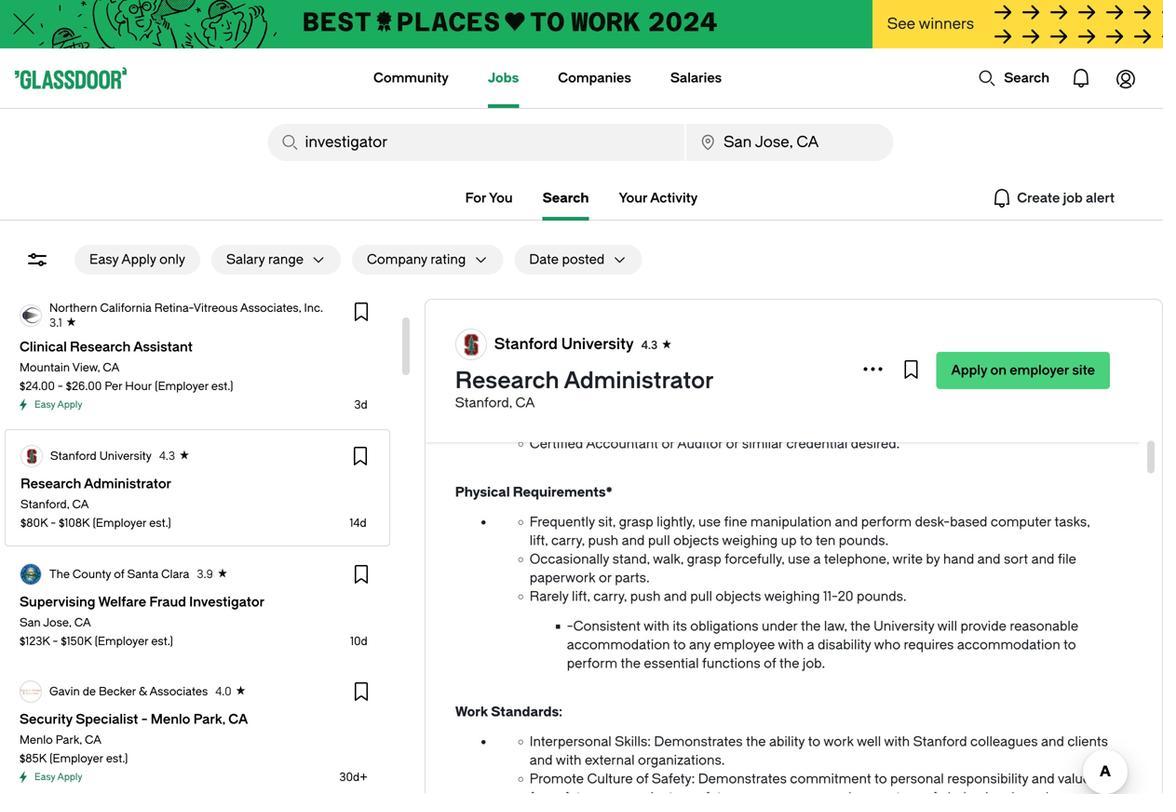 Task type: vqa. For each thing, say whether or not it's contained in the screenshot.
the in the interpersonal skills: demonstrates the ability to work well with stanford colleagues and clients and with external organizations. promote culture of safety: demonstrates commitment to personal responsibility and value for safety; communicates safety concerns; uses and promotes safe behaviors based o
yes



Task type: locate. For each thing, give the bounding box(es) containing it.
see winners
[[888, 15, 975, 33]]

0 vertical spatial search
[[1005, 70, 1050, 86]]

1 none field from the left
[[268, 124, 685, 161]]

ca down research
[[516, 396, 535, 411]]

1 easy apply from the top
[[34, 400, 82, 410]]

1 horizontal spatial stanford,
[[455, 396, 513, 411]]

2 easy apply from the top
[[34, 773, 82, 783]]

(employer inside stanford, ca $80k - $108k (employer est.)
[[93, 517, 147, 530]]

0 horizontal spatial stanford university logo image
[[21, 446, 42, 467]]

est.) up clara
[[149, 517, 171, 530]]

0 vertical spatial easy apply
[[34, 400, 82, 410]]

promote
[[530, 772, 584, 787]]

scope
[[1030, 302, 1068, 318]]

(employer right "$150k" at the left
[[95, 636, 149, 649]]

of inside interpersonal skills: demonstrates the ability to work well with stanford colleagues and clients and with external organizations. promote culture of safety: demonstrates commitment to personal responsibility and value for safety; communicates safety concerns; uses and promotes safe behaviors based o
[[637, 772, 649, 787]]

est.) inside san jose, ca $123k - $150k (employer est.)
[[151, 636, 173, 649]]

salaries link
[[671, 48, 722, 108]]

0 vertical spatial lift,
[[530, 534, 548, 549]]

weighing up the under
[[765, 589, 821, 605]]

1 horizontal spatial stanford university
[[495, 336, 634, 353]]

1 vertical spatial pull
[[691, 589, 713, 605]]

to inside frequently sit, grasp lightly, use fine manipulation and perform desk-based computer tasks, lift, carry, push and pull objects weighing up to ten pounds. occasionally stand, walk, grasp forcefully, use a telephone, write by hand and sort and file paperwork or parts. rarely lift, carry, push and pull objects weighing 11-20 pounds.
[[801, 534, 813, 549]]

pull
[[648, 534, 671, 549], [691, 589, 713, 605]]

stanford,
[[455, 396, 513, 411], [21, 499, 69, 512]]

1 horizontal spatial lift,
[[572, 589, 591, 605]]

apply left on
[[952, 363, 988, 378]]

1 horizontal spatial none field
[[687, 124, 894, 161]]

stanford university for rightmost stanford university logo
[[495, 336, 634, 353]]

apply inside apply on employer site button
[[952, 363, 988, 378]]

0 horizontal spatial lottie animation container image
[[979, 69, 997, 88]]

jobs list element
[[4, 168, 391, 795]]

0 horizontal spatial accommodation
[[567, 638, 671, 653]]

use down "up"
[[788, 552, 811, 568]]

or left parts. at the bottom right of the page
[[599, 571, 612, 586]]

1 vertical spatial stanford university
[[50, 450, 152, 463]]

0 vertical spatial stanford university
[[495, 336, 634, 353]]

uses
[[797, 791, 826, 795]]

apply
[[121, 252, 156, 267], [952, 363, 988, 378], [57, 400, 82, 410], [57, 773, 82, 783]]

any
[[690, 638, 711, 653]]

desired.
[[852, 437, 900, 452]]

pull up "obligations"
[[691, 589, 713, 605]]

1 ability from the top
[[530, 284, 568, 299]]

0 vertical spatial &
[[547, 388, 558, 404]]

the up disability
[[851, 619, 871, 635]]

occasionally
[[530, 552, 610, 568]]

0 horizontal spatial university
[[99, 450, 152, 463]]

organizations.
[[638, 753, 725, 769]]

well up review
[[620, 284, 644, 299]]

grasp right sit,
[[619, 515, 654, 530]]

the left ability
[[747, 735, 767, 750]]

- right $24.00
[[58, 380, 63, 393]]

0 horizontal spatial work
[[587, 284, 617, 299]]

santa
[[127, 568, 159, 581]]

- down jose,
[[53, 636, 58, 649]]

1 horizontal spatial based
[[1012, 791, 1050, 795]]

2 horizontal spatial stanford
[[914, 735, 968, 750]]

university up stanford, ca $80k - $108k (employer est.) at the bottom
[[99, 450, 152, 463]]

perform down "consistent"
[[567, 657, 618, 672]]

file
[[1059, 552, 1077, 568]]

0 horizontal spatial stanford,
[[21, 499, 69, 512]]

0 vertical spatial stanford university logo image
[[456, 330, 486, 360]]

(employer inside san jose, ca $123k - $150k (employer est.)
[[95, 636, 149, 649]]

vitreous
[[194, 302, 238, 315]]

1 horizontal spatial stanford
[[495, 336, 558, 353]]

similar
[[743, 437, 784, 452]]

- right $80k
[[51, 517, 56, 530]]

0 vertical spatial stanford
[[495, 336, 558, 353]]

range
[[268, 252, 304, 267]]

demonstrates up concerns;
[[699, 772, 787, 787]]

associates,
[[240, 302, 301, 315]]

to right "up"
[[801, 534, 813, 549]]

0 vertical spatial pull
[[648, 534, 671, 549]]

apply inside easy apply only button
[[121, 252, 156, 267]]

clara
[[161, 568, 190, 581]]

accommodation
[[567, 638, 671, 653], [958, 638, 1061, 653]]

lottie animation container image
[[299, 48, 374, 106], [299, 48, 374, 106], [1060, 56, 1104, 101], [1104, 56, 1149, 101], [1104, 56, 1149, 101], [979, 69, 997, 88]]

weighing up forcefully,
[[723, 534, 778, 549]]

menlo park, ca $85k (employer est.)
[[20, 734, 128, 766]]

credential
[[787, 437, 848, 452]]

est.) inside stanford, ca $80k - $108k (employer est.)
[[149, 517, 171, 530]]

1 horizontal spatial perform
[[862, 515, 912, 530]]

lottie animation container image
[[1060, 56, 1104, 101], [979, 69, 997, 88]]

university for stanford university logo in the jobs list element
[[99, 450, 152, 463]]

safety;
[[550, 791, 591, 795]]

based up hand
[[951, 515, 988, 530]]

0 horizontal spatial stanford
[[50, 450, 97, 463]]

the left job. at the bottom of the page
[[780, 657, 800, 672]]

1 horizontal spatial accommodation
[[958, 638, 1061, 653]]

review
[[587, 302, 627, 318]]

2 vertical spatial stanford
[[914, 735, 968, 750]]

0 horizontal spatial based
[[951, 515, 988, 530]]

1 horizontal spatial pull
[[691, 589, 713, 605]]

1 vertical spatial ability
[[530, 302, 568, 318]]

manipulation
[[751, 515, 832, 530]]

perform up write
[[862, 515, 912, 530]]

for
[[466, 191, 487, 206]]

ca for san jose, ca $123k - $150k (employer est.)
[[74, 617, 91, 630]]

0 horizontal spatial perform
[[567, 657, 618, 672]]

the left the law,
[[801, 619, 821, 635]]

1 vertical spatial search
[[543, 191, 589, 206]]

and up ten
[[835, 515, 859, 530]]

the county of santa clara logo image
[[21, 565, 41, 585]]

work up 'commitment' at right bottom
[[824, 735, 854, 750]]

0 vertical spatial demonstrates
[[655, 735, 743, 750]]

1 vertical spatial weighing
[[765, 589, 821, 605]]

only
[[159, 252, 185, 267]]

work up review
[[587, 284, 617, 299]]

1 vertical spatial use
[[788, 552, 811, 568]]

0 vertical spatial grasp
[[619, 515, 654, 530]]

0 horizontal spatial use
[[699, 515, 721, 530]]

1 vertical spatial easy
[[34, 400, 55, 410]]

easy apply
[[34, 400, 82, 410], [34, 773, 82, 783]]

ca for menlo park, ca $85k (employer est.)
[[85, 734, 102, 747]]

0 horizontal spatial 4.3
[[159, 450, 175, 463]]

1 vertical spatial well
[[857, 735, 882, 750]]

employee
[[714, 638, 776, 653]]

the down when
[[963, 302, 983, 318]]

0 horizontal spatial none field
[[268, 124, 685, 161]]

0 vertical spatial stanford,
[[455, 396, 513, 411]]

1 vertical spatial stanford
[[50, 450, 97, 463]]

proposal
[[641, 302, 695, 318]]

1 horizontal spatial well
[[857, 735, 882, 750]]

0 horizontal spatial stanford university
[[50, 450, 152, 463]]

lift, down paperwork
[[572, 589, 591, 605]]

companies
[[558, 70, 632, 86]]

est.) up associates on the bottom of the page
[[151, 636, 173, 649]]

easy up california
[[89, 252, 119, 267]]

jobs
[[488, 70, 519, 86]]

2 accommodation from the left
[[958, 638, 1061, 653]]

1 vertical spatial perform
[[567, 657, 618, 672]]

its
[[673, 619, 688, 635]]

push
[[588, 534, 619, 549], [631, 589, 661, 605]]

ca inside mountain view, ca $24.00 - $26.00 per hour (employer est.)
[[103, 362, 120, 375]]

by
[[927, 552, 941, 568]]

est.) inside mountain view, ca $24.00 - $26.00 per hour (employer est.)
[[211, 380, 233, 393]]

safe
[[919, 791, 945, 795]]

1 vertical spatial push
[[631, 589, 661, 605]]

work inside interpersonal skills: demonstrates the ability to work well with stanford colleagues and clients and with external organizations. promote culture of safety: demonstrates commitment to personal responsibility and value for safety; communicates safety concerns; uses and promotes safe behaviors based o
[[824, 735, 854, 750]]

0 vertical spatial well
[[620, 284, 644, 299]]

0 vertical spatial use
[[699, 515, 721, 530]]

see winners link
[[873, 0, 1164, 50]]

mountain view, ca $24.00 - $26.00 per hour (employer est.)
[[20, 362, 233, 393]]

0 horizontal spatial push
[[588, 534, 619, 549]]

push down sit,
[[588, 534, 619, 549]]

0 vertical spatial work
[[587, 284, 617, 299]]

pull up walk,
[[648, 534, 671, 549]]

menlo
[[20, 734, 53, 747]]

easy for northern
[[34, 400, 55, 410]]

accommodation down "consistent"
[[567, 638, 671, 653]]

stanford, up $80k
[[21, 499, 69, 512]]

of up excellent
[[560, 321, 572, 336]]

$80k
[[21, 517, 48, 530]]

(employer right hour
[[155, 380, 209, 393]]

to
[[571, 284, 584, 299], [793, 284, 805, 299], [571, 302, 584, 318], [801, 534, 813, 549], [674, 638, 686, 653], [1064, 638, 1077, 653], [809, 735, 821, 750], [875, 772, 888, 787]]

0 vertical spatial objects
[[674, 534, 720, 549]]

salary range button
[[212, 245, 304, 275]]

of down when
[[947, 302, 959, 318]]

1 horizontal spatial 4.3
[[642, 339, 658, 352]]

and left file
[[1032, 552, 1055, 568]]

of left santa
[[114, 568, 125, 581]]

a up job. at the bottom of the page
[[808, 638, 815, 653]]

of up communicates
[[637, 772, 649, 787]]

pounds. up telephone,
[[839, 534, 889, 549]]

well inside interpersonal skills: demonstrates the ability to work well with stanford colleagues and clients and with external organizations. promote culture of safety: demonstrates commitment to personal responsibility and value for safety; communicates safety concerns; uses and promotes safe behaviors based o
[[857, 735, 882, 750]]

accountant
[[586, 437, 659, 452]]

ca right park,
[[85, 734, 102, 747]]

responsibility
[[948, 772, 1029, 787]]

1 vertical spatial 4.3
[[159, 450, 175, 463]]

(employer inside mountain view, ca $24.00 - $26.00 per hour (employer est.)
[[155, 380, 209, 393]]

1 vertical spatial grasp
[[687, 552, 722, 568]]

1 horizontal spatial use
[[788, 552, 811, 568]]

0 horizontal spatial pull
[[648, 534, 671, 549]]

university down review
[[562, 336, 634, 353]]

0 horizontal spatial well
[[620, 284, 644, 299]]

ca inside san jose, ca $123k - $150k (employer est.)
[[74, 617, 91, 630]]

0 horizontal spatial carry,
[[552, 534, 585, 549]]

3d
[[354, 399, 368, 412]]

2 vertical spatial university
[[874, 619, 935, 635]]

est.) inside menlo park, ca $85k (employer est.)
[[106, 753, 128, 766]]

1 vertical spatial stanford university logo image
[[21, 446, 42, 467]]

0 vertical spatial 4.3
[[642, 339, 658, 352]]

4.3 down the sponsored at the right
[[642, 339, 658, 352]]

san jose, ca $123k - $150k (employer est.)
[[20, 617, 173, 649]]

- inside san jose, ca $123k - $150k (employer est.)
[[53, 636, 58, 649]]

4.3 down mountain view, ca $24.00 - $26.00 per hour (employer est.)
[[159, 450, 175, 463]]

1 horizontal spatial &
[[547, 388, 558, 404]]

university inside -consistent with its obligations under the law, the university will provide reasonable accommodation to any employee with a disability who requires accommodation to perform the essential functions of the job.
[[874, 619, 935, 635]]

well inside ability to work well independently, but also to seek or offer assistance when needed. ability to review a proposal or manage a project with understanding of the overall scope and goal of each sponsored project. excellent time management and organizational skills.
[[620, 284, 644, 299]]

stanford
[[495, 336, 558, 353], [50, 450, 97, 463], [914, 735, 968, 750]]

job.
[[803, 657, 826, 672]]

research administrator stanford, ca
[[455, 368, 714, 411]]

search down see winners 'link'
[[1005, 70, 1050, 86]]

ability down date
[[530, 284, 568, 299]]

objects
[[674, 534, 720, 549], [716, 589, 762, 605]]

demonstrates up organizations.
[[655, 735, 743, 750]]

4.0
[[216, 686, 232, 699]]

4.3 inside jobs list element
[[159, 450, 175, 463]]

overall
[[986, 302, 1027, 318]]

based inside interpersonal skills: demonstrates the ability to work well with stanford colleagues and clients and with external organizations. promote culture of safety: demonstrates commitment to personal responsibility and value for safety; communicates safety concerns; uses and promotes safe behaviors based o
[[1012, 791, 1050, 795]]

accommodation down provide
[[958, 638, 1061, 653]]

2 vertical spatial easy
[[34, 773, 55, 783]]

1 vertical spatial work
[[824, 735, 854, 750]]

time
[[590, 340, 618, 355]]

stanford, inside research administrator stanford, ca
[[455, 396, 513, 411]]

lift, down 'frequently'
[[530, 534, 548, 549]]

certifications & licenses:
[[455, 388, 623, 404]]

0 vertical spatial carry,
[[552, 534, 585, 549]]

well up promotes
[[857, 735, 882, 750]]

based down responsibility
[[1012, 791, 1050, 795]]

manage
[[714, 302, 765, 318]]

when
[[959, 284, 992, 299]]

none field search keyword
[[268, 124, 685, 161]]

2 ability from the top
[[530, 302, 568, 318]]

ability
[[770, 735, 805, 750]]

2 horizontal spatial university
[[874, 619, 935, 635]]

carry, up 'occasionally' on the bottom
[[552, 534, 585, 549]]

pounds. right 20
[[857, 589, 907, 605]]

with down seek at the top right of the page
[[825, 302, 851, 318]]

1 vertical spatial carry,
[[594, 589, 627, 605]]

northern
[[49, 302, 97, 315]]

work standards:
[[455, 705, 563, 720]]

essential
[[644, 657, 699, 672]]

search inside button
[[1005, 70, 1050, 86]]

stanford university logo image up research
[[456, 330, 486, 360]]

apply down $26.00
[[57, 400, 82, 410]]

licenses:
[[560, 388, 623, 404]]

ability up goal
[[530, 302, 568, 318]]

to down its
[[674, 638, 686, 653]]

management
[[622, 340, 705, 355]]

4.3 for rightmost stanford university logo
[[642, 339, 658, 352]]

stanford inside jobs list element
[[50, 450, 97, 463]]

easy down $85k
[[34, 773, 55, 783]]

1 horizontal spatial university
[[562, 336, 634, 353]]

stanford up stanford, ca $80k - $108k (employer est.) at the bottom
[[50, 450, 97, 463]]

or inside frequently sit, grasp lightly, use fine manipulation and perform desk-based computer tasks, lift, carry, push and pull objects weighing up to ten pounds. occasionally stand, walk, grasp forcefully, use a telephone, write by hand and sort and file paperwork or parts. rarely lift, carry, push and pull objects weighing 11-20 pounds.
[[599, 571, 612, 586]]

mountain
[[20, 362, 70, 375]]

1 vertical spatial pounds.
[[857, 589, 907, 605]]

reasonable
[[1010, 619, 1079, 635]]

0 vertical spatial ability
[[530, 284, 568, 299]]

1 horizontal spatial search
[[1005, 70, 1050, 86]]

goal
[[530, 321, 557, 336]]

stanford university inside jobs list element
[[50, 450, 152, 463]]

1 vertical spatial stanford,
[[21, 499, 69, 512]]

0 vertical spatial push
[[588, 534, 619, 549]]

lift,
[[530, 534, 548, 549], [572, 589, 591, 605]]

apply left only
[[121, 252, 156, 267]]

0 vertical spatial perform
[[862, 515, 912, 530]]

stanford university up research administrator stanford, ca
[[495, 336, 634, 353]]

0 vertical spatial based
[[951, 515, 988, 530]]

1 vertical spatial university
[[99, 450, 152, 463]]

apply on employer site
[[952, 363, 1096, 378]]

& right the becker
[[139, 686, 147, 699]]

& left 'licenses:'
[[547, 388, 558, 404]]

telephone,
[[825, 552, 890, 568]]

university inside jobs list element
[[99, 450, 152, 463]]

easy apply down $24.00
[[34, 400, 82, 410]]

research
[[455, 368, 560, 394]]

None field
[[268, 124, 685, 161], [687, 124, 894, 161]]

1 vertical spatial easy apply
[[34, 773, 82, 783]]

use left fine
[[699, 515, 721, 530]]

grasp right walk,
[[687, 552, 722, 568]]

stanford university logo image
[[456, 330, 486, 360], [21, 446, 42, 467]]

4.3 for stanford university logo in the jobs list element
[[159, 450, 175, 463]]

1 horizontal spatial lottie animation container image
[[1060, 56, 1104, 101]]

push down parts. at the bottom right of the page
[[631, 589, 661, 605]]

requirements*
[[513, 485, 613, 500]]

your activity
[[619, 191, 698, 206]]

1 vertical spatial based
[[1012, 791, 1050, 795]]

0 horizontal spatial &
[[139, 686, 147, 699]]

(employer down park,
[[50, 753, 103, 766]]

stanford university up stanford, ca $80k - $108k (employer est.) at the bottom
[[50, 450, 152, 463]]

1 vertical spatial &
[[139, 686, 147, 699]]

winners
[[919, 15, 975, 33]]

work inside ability to work well independently, but also to seek or offer assistance when needed. ability to review a proposal or manage a project with understanding of the overall scope and goal of each sponsored project. excellent time management and organizational skills.
[[587, 284, 617, 299]]

est.) down the becker
[[106, 753, 128, 766]]

0 horizontal spatial search
[[543, 191, 589, 206]]

1 horizontal spatial work
[[824, 735, 854, 750]]

de
[[83, 686, 96, 699]]

physical
[[455, 485, 510, 500]]

easy apply for (employer
[[34, 773, 82, 783]]

2 none field from the left
[[687, 124, 894, 161]]

carry,
[[552, 534, 585, 549], [594, 589, 627, 605]]

est.) down vitreous
[[211, 380, 233, 393]]

a down ten
[[814, 552, 821, 568]]

ca inside research administrator stanford, ca
[[516, 396, 535, 411]]

ca inside menlo park, ca $85k (employer est.)
[[85, 734, 102, 747]]

to down posted
[[571, 284, 584, 299]]

stanford up research
[[495, 336, 558, 353]]

or
[[841, 284, 854, 299], [698, 302, 711, 318], [662, 437, 675, 452], [727, 437, 739, 452], [599, 571, 612, 586]]

the left essential
[[621, 657, 641, 672]]

0 vertical spatial easy
[[89, 252, 119, 267]]

0 vertical spatial university
[[562, 336, 634, 353]]

ca up the per
[[103, 362, 120, 375]]



Task type: describe. For each thing, give the bounding box(es) containing it.
date posted
[[530, 252, 605, 267]]

easy inside button
[[89, 252, 119, 267]]

value
[[1058, 772, 1091, 787]]

of inside -consistent with its obligations under the law, the university will provide reasonable accommodation to any employee with a disability who requires accommodation to perform the essential functions of the job.
[[764, 657, 777, 672]]

and left the value at the right bottom of page
[[1032, 772, 1056, 787]]

salaries
[[671, 70, 722, 86]]

northern california retina-vitreous associates, inc. logo image
[[21, 306, 41, 326]]

the inside ability to work well independently, but also to seek or offer assistance when needed. ability to review a proposal or manage a project with understanding of the overall scope and goal of each sponsored project. excellent time management and organizational skills.
[[963, 302, 983, 318]]

or right seek at the top right of the page
[[841, 284, 854, 299]]

activity
[[651, 191, 698, 206]]

external
[[585, 753, 635, 769]]

or up project.
[[698, 302, 711, 318]]

each
[[576, 321, 606, 336]]

lottie animation container image inside search button
[[979, 69, 997, 88]]

and up stand, on the right of the page
[[622, 534, 645, 549]]

20
[[838, 589, 854, 605]]

to up 'each'
[[571, 302, 584, 318]]

lottie animation container image inside search button
[[979, 69, 997, 88]]

forcefully,
[[725, 552, 785, 568]]

disability
[[818, 638, 872, 653]]

of inside jobs list element
[[114, 568, 125, 581]]

to down reasonable
[[1064, 638, 1077, 653]]

organizational
[[735, 340, 822, 355]]

a up the sponsored at the right
[[630, 302, 637, 318]]

on
[[991, 363, 1007, 378]]

ca inside stanford, ca $80k - $108k (employer est.)
[[72, 499, 89, 512]]

a inside -consistent with its obligations under the law, the university will provide reasonable accommodation to any employee with a disability who requires accommodation to perform the essential functions of the job.
[[808, 638, 815, 653]]

administrator
[[564, 368, 714, 394]]

and up its
[[664, 589, 687, 605]]

easy for gavin
[[34, 773, 55, 783]]

understanding
[[854, 302, 944, 318]]

computer
[[991, 515, 1052, 530]]

1 vertical spatial lift,
[[572, 589, 591, 605]]

0 horizontal spatial grasp
[[619, 515, 654, 530]]

$26.00
[[66, 380, 102, 393]]

frequently
[[530, 515, 595, 530]]

the inside interpersonal skills: demonstrates the ability to work well with stanford colleagues and clients and with external organizations. promote culture of safety: demonstrates commitment to personal responsibility and value for safety; communicates safety concerns; uses and promotes safe behaviors based o
[[747, 735, 767, 750]]

functions
[[703, 657, 761, 672]]

law,
[[825, 619, 848, 635]]

stanford university logo image inside jobs list element
[[21, 446, 42, 467]]

based inside frequently sit, grasp lightly, use fine manipulation and perform desk-based computer tasks, lift, carry, push and pull objects weighing up to ten pounds. occasionally stand, walk, grasp forcefully, use a telephone, write by hand and sort and file paperwork or parts. rarely lift, carry, push and pull objects weighing 11-20 pounds.
[[951, 515, 988, 530]]

certified
[[530, 437, 584, 452]]

county
[[73, 568, 111, 581]]

date
[[530, 252, 559, 267]]

1 vertical spatial objects
[[716, 589, 762, 605]]

assistance
[[889, 284, 956, 299]]

and down 'commitment' at right bottom
[[829, 791, 852, 795]]

and up promote
[[530, 753, 553, 769]]

perform inside frequently sit, grasp lightly, use fine manipulation and perform desk-based computer tasks, lift, carry, push and pull objects weighing up to ten pounds. occasionally stand, walk, grasp forcefully, use a telephone, write by hand and sort and file paperwork or parts. rarely lift, carry, push and pull objects weighing 11-20 pounds.
[[862, 515, 912, 530]]

with up personal
[[885, 735, 911, 750]]

fine
[[725, 515, 748, 530]]

view,
[[72, 362, 100, 375]]

- inside -consistent with its obligations under the law, the university will provide reasonable accommodation to any employee with a disability who requires accommodation to perform the essential functions of the job.
[[567, 619, 574, 635]]

0 vertical spatial weighing
[[723, 534, 778, 549]]

desk-
[[916, 515, 951, 530]]

or left similar
[[727, 437, 739, 452]]

1 horizontal spatial push
[[631, 589, 661, 605]]

company
[[367, 252, 428, 267]]

easy apply for -
[[34, 400, 82, 410]]

ability to work well independently, but also to seek or offer assistance when needed. ability to review a proposal or manage a project with understanding of the overall scope and goal of each sponsored project. excellent time management and organizational skills.
[[530, 284, 1094, 355]]

1 horizontal spatial carry,
[[594, 589, 627, 605]]

gavin de becker & associates logo image
[[21, 682, 41, 703]]

per
[[105, 380, 122, 393]]

commitment
[[791, 772, 872, 787]]

a inside frequently sit, grasp lightly, use fine manipulation and perform desk-based computer tasks, lift, carry, push and pull objects weighing up to ten pounds. occasionally stand, walk, grasp forcefully, use a telephone, write by hand and sort and file paperwork or parts. rarely lift, carry, push and pull objects weighing 11-20 pounds.
[[814, 552, 821, 568]]

university for rightmost stanford university logo
[[562, 336, 634, 353]]

stanford university for stanford university logo in the jobs list element
[[50, 450, 152, 463]]

provide
[[961, 619, 1007, 635]]

open filter menu image
[[26, 249, 48, 271]]

- inside mountain view, ca $24.00 - $26.00 per hour (employer est.)
[[58, 380, 63, 393]]

rarely
[[530, 589, 569, 605]]

with down 'interpersonal'
[[556, 753, 582, 769]]

company rating
[[367, 252, 466, 267]]

associates
[[150, 686, 208, 699]]

who
[[875, 638, 901, 653]]

with inside ability to work well independently, but also to seek or offer assistance when needed. ability to review a proposal or manage a project with understanding of the overall scope and goal of each sponsored project. excellent time management and organizational skills.
[[825, 302, 851, 318]]

to right ability
[[809, 735, 821, 750]]

safety
[[691, 791, 728, 795]]

park,
[[56, 734, 82, 747]]

1 vertical spatial demonstrates
[[699, 772, 787, 787]]

requires
[[904, 638, 955, 653]]

stanford for rightmost stanford university logo
[[495, 336, 558, 353]]

ca for mountain view, ca $24.00 - $26.00 per hour (employer est.)
[[103, 362, 120, 375]]

obligations
[[691, 619, 759, 635]]

Search location field
[[687, 124, 894, 161]]

stanford inside interpersonal skills: demonstrates the ability to work well with stanford colleagues and clients and with external organizations. promote culture of safety: demonstrates commitment to personal responsibility and value for safety; communicates safety concerns; uses and promotes safe behaviors based o
[[914, 735, 968, 750]]

30d+
[[340, 772, 368, 785]]

a down also on the top of page
[[768, 302, 776, 318]]

sponsored
[[609, 321, 675, 336]]

& inside jobs list element
[[139, 686, 147, 699]]

salary
[[226, 252, 265, 267]]

culture
[[588, 772, 633, 787]]

$108k
[[59, 517, 90, 530]]

with down the under
[[779, 638, 804, 653]]

easy apply only
[[89, 252, 185, 267]]

personal
[[891, 772, 945, 787]]

physical requirements*
[[455, 485, 613, 500]]

needed.
[[996, 284, 1045, 299]]

ten
[[816, 534, 836, 549]]

stand,
[[613, 552, 650, 568]]

jose,
[[43, 617, 72, 630]]

offer
[[857, 284, 886, 299]]

Search keyword field
[[268, 124, 685, 161]]

(employer inside menlo park, ca $85k (employer est.)
[[50, 753, 103, 766]]

1 horizontal spatial stanford university logo image
[[456, 330, 486, 360]]

hour
[[125, 380, 152, 393]]

interpersonal skills: demonstrates the ability to work well with stanford colleagues and clients and with external organizations. promote culture of safety: demonstrates commitment to personal responsibility and value for safety; communicates safety concerns; uses and promotes safe behaviors based o
[[530, 735, 1109, 795]]

you
[[489, 191, 513, 206]]

to up project
[[793, 284, 805, 299]]

frequently sit, grasp lightly, use fine manipulation and perform desk-based computer tasks, lift, carry, push and pull objects weighing up to ten pounds. occasionally stand, walk, grasp forcefully, use a telephone, write by hand and sort and file paperwork or parts. rarely lift, carry, push and pull objects weighing 11-20 pounds.
[[530, 515, 1091, 605]]

apply on employer site button
[[937, 352, 1111, 390]]

becker
[[99, 686, 136, 699]]

san
[[20, 617, 41, 630]]

under
[[762, 619, 798, 635]]

the county of santa clara
[[49, 568, 190, 581]]

with left its
[[644, 619, 670, 635]]

perform inside -consistent with its obligations under the law, the university will provide reasonable accommodation to any employee with a disability who requires accommodation to perform the essential functions of the job.
[[567, 657, 618, 672]]

stanford, ca $80k - $108k (employer est.)
[[21, 499, 171, 530]]

northern california retina-vitreous associates, inc.
[[49, 302, 323, 315]]

stanford, inside stanford, ca $80k - $108k (employer est.)
[[21, 499, 69, 512]]

and down project.
[[708, 340, 731, 355]]

and left clients
[[1042, 735, 1065, 750]]

stanford for stanford university logo in the jobs list element
[[50, 450, 97, 463]]

0 horizontal spatial lift,
[[530, 534, 548, 549]]

and right scope
[[1071, 302, 1094, 318]]

or left auditor
[[662, 437, 675, 452]]

california
[[100, 302, 152, 315]]

none field the "search location"
[[687, 124, 894, 161]]

1 accommodation from the left
[[567, 638, 671, 653]]

skills:
[[615, 735, 651, 750]]

search link
[[543, 187, 589, 210]]

gavin de becker & associates
[[49, 686, 208, 699]]

for you link
[[466, 187, 513, 210]]

to up promotes
[[875, 772, 888, 787]]

jobs link
[[488, 48, 519, 108]]

- inside stanford, ca $80k - $108k (employer est.)
[[51, 517, 56, 530]]

and left sort
[[978, 552, 1001, 568]]

0 vertical spatial pounds.
[[839, 534, 889, 549]]

$85k
[[20, 753, 47, 766]]

1 horizontal spatial grasp
[[687, 552, 722, 568]]

your activity link
[[619, 187, 698, 210]]

apply down menlo park, ca $85k (employer est.)
[[57, 773, 82, 783]]

clients
[[1068, 735, 1109, 750]]



